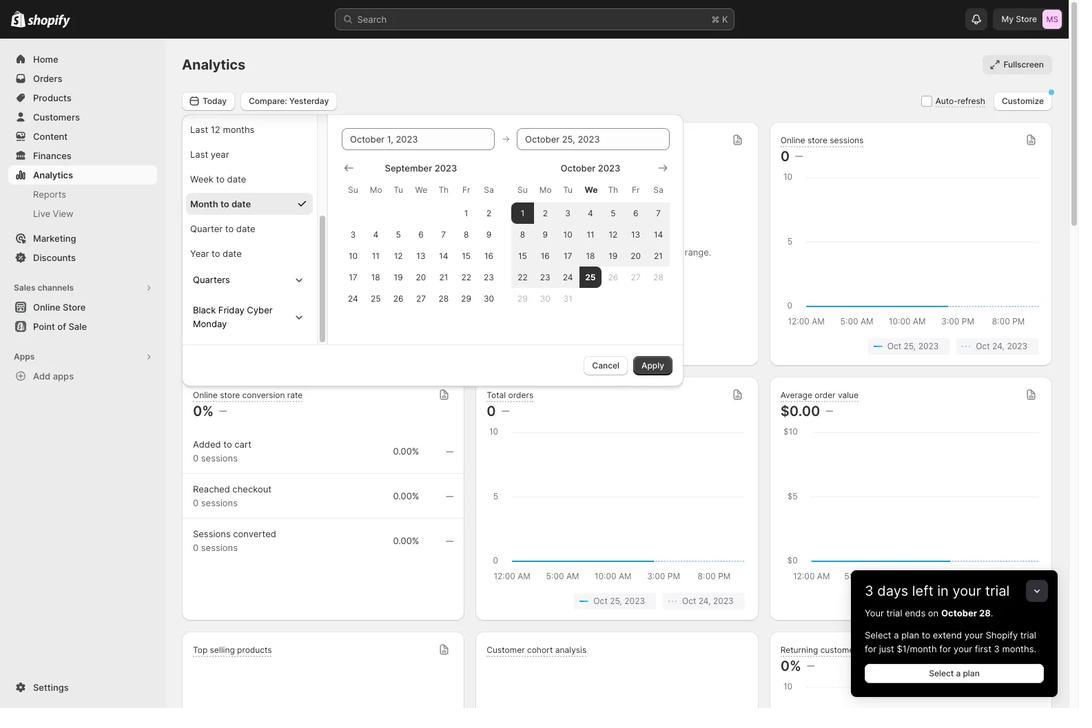 Task type: locate. For each thing, give the bounding box(es) containing it.
2 vertical spatial 12
[[394, 251, 403, 261]]

0 horizontal spatial 14
[[439, 251, 448, 261]]

2 22 from the left
[[518, 272, 528, 282]]

tu down "october 2023"
[[563, 184, 573, 195]]

list
[[196, 338, 451, 355], [784, 338, 1039, 355], [490, 594, 745, 610], [784, 594, 1039, 610]]

2 sa from the left
[[654, 184, 664, 195]]

no change image
[[796, 151, 803, 162], [219, 406, 227, 417], [826, 406, 834, 417], [446, 447, 454, 458], [446, 492, 454, 503], [807, 661, 815, 672]]

discounts
[[33, 252, 76, 263]]

10 button
[[557, 224, 579, 245], [342, 245, 365, 266]]

$0.00 up week to date
[[193, 148, 233, 165]]

0 vertical spatial 24
[[563, 272, 573, 282]]

su for october
[[518, 184, 528, 195]]

orders
[[508, 390, 534, 400]]

2 29 button from the left
[[512, 288, 534, 309]]

plan for select a plan
[[963, 669, 980, 679]]

0 horizontal spatial 25 button
[[365, 288, 387, 309]]

1 last from the top
[[190, 124, 208, 135]]

1 horizontal spatial yyyy-mm-dd text field
[[517, 128, 670, 150]]

sales
[[14, 283, 36, 293]]

date for month to date
[[232, 198, 251, 209]]

0 inside sessions converted 0 sessions
[[193, 543, 199, 554]]

wednesday element down "october 2023"
[[579, 178, 602, 202]]

1 0.00% from the top
[[393, 446, 419, 457]]

1 15 from the left
[[462, 251, 471, 261]]

thursday element down september 2023 on the top of the page
[[432, 178, 455, 202]]

2 8 from the left
[[520, 229, 525, 240]]

no change image for online store sessions
[[796, 151, 803, 162]]

saturday element
[[478, 178, 500, 202], [647, 178, 670, 202]]

fr
[[463, 184, 470, 195], [632, 184, 640, 195]]

20 button
[[625, 245, 647, 266], [410, 266, 432, 288]]

to inside added to cart 0 sessions
[[224, 439, 232, 450]]

refresh
[[958, 96, 986, 106]]

rate left just
[[860, 645, 875, 655]]

11 for 11 "button" to the right
[[587, 229, 595, 240]]

0% for online store conversion rate
[[193, 403, 214, 420]]

1 tu from the left
[[394, 184, 403, 195]]

2 sunday element from the left
[[512, 178, 534, 202]]

1 vertical spatial 18
[[371, 272, 380, 282]]

1 grid from the left
[[342, 161, 500, 309]]

store up sale
[[63, 302, 86, 313]]

mo for september
[[370, 184, 382, 195]]

13 button
[[625, 224, 647, 245], [410, 245, 432, 266]]

0 horizontal spatial fr
[[463, 184, 470, 195]]

1 button up there
[[512, 202, 534, 224]]

16 button left there
[[478, 245, 500, 266]]

0 horizontal spatial thursday element
[[432, 178, 455, 202]]

online store
[[33, 302, 86, 313]]

oct 25, 2023 button for online store sessions
[[868, 338, 950, 355]]

16 left there
[[485, 251, 494, 261]]

0 down the online store sessions dropdown button
[[781, 148, 790, 165]]

on
[[928, 608, 939, 619]]

2 0.00% from the top
[[393, 491, 419, 502]]

october inside '3 days left in your trial' element
[[942, 608, 977, 619]]

1 vertical spatial 13
[[417, 251, 426, 261]]

1 vertical spatial 20
[[416, 272, 426, 282]]

1 thursday element from the left
[[432, 178, 455, 202]]

0 horizontal spatial 0%
[[193, 403, 214, 420]]

thursday element
[[432, 178, 455, 202], [602, 178, 625, 202]]

0%
[[193, 403, 214, 420], [781, 658, 802, 675]]

1 horizontal spatial sunday element
[[512, 178, 534, 202]]

plan inside select a plan to extend your shopify trial for just $1/month for your first 3 months.
[[902, 630, 920, 641]]

last up last year
[[190, 124, 208, 135]]

store inside button
[[63, 302, 86, 313]]

25
[[585, 272, 596, 282], [371, 293, 381, 304]]

checkout
[[233, 484, 272, 495]]

2 yyyy-mm-dd text field from the left
[[517, 128, 670, 150]]

last 12 months button
[[186, 118, 313, 140]]

0 horizontal spatial 29
[[461, 293, 472, 304]]

0 down sessions at bottom left
[[193, 543, 199, 554]]

0 horizontal spatial 16
[[485, 251, 494, 261]]

0 horizontal spatial 23
[[484, 272, 494, 282]]

converted
[[233, 529, 276, 540]]

2 we from the left
[[585, 184, 598, 195]]

analytics down finances
[[33, 170, 73, 181]]

oct 25, 2023 button for average order value
[[868, 594, 950, 610]]

1 vertical spatial 25
[[371, 293, 381, 304]]

2 friday element from the left
[[625, 178, 647, 202]]

1 for 3
[[465, 208, 468, 218]]

1 vertical spatial plan
[[963, 669, 980, 679]]

14
[[654, 229, 663, 240], [439, 251, 448, 261]]

0 horizontal spatial tu
[[394, 184, 403, 195]]

point
[[33, 321, 55, 332]]

to right quarter
[[225, 223, 234, 234]]

1 tuesday element from the left
[[387, 178, 410, 202]]

friday element down september 2023 on the top of the page
[[455, 178, 478, 202]]

compare:
[[249, 95, 287, 106]]

we for october
[[585, 184, 598, 195]]

1 8 from the left
[[464, 229, 469, 240]]

trial right the your
[[887, 608, 903, 619]]

1 horizontal spatial 23
[[540, 272, 551, 282]]

2 saturday element from the left
[[647, 178, 670, 202]]

6 down september 2023 on the top of the page
[[419, 229, 424, 240]]

to up $1/month
[[922, 630, 931, 641]]

year to date button
[[186, 242, 313, 264]]

1 horizontal spatial 23 button
[[534, 266, 557, 288]]

sessions inside added to cart 0 sessions
[[201, 453, 238, 464]]

1 monday element from the left
[[365, 178, 387, 202]]

2 9 from the left
[[543, 229, 548, 240]]

for down extend
[[940, 644, 952, 655]]

1 horizontal spatial sa
[[654, 184, 664, 195]]

5 down september
[[396, 229, 401, 240]]

2 23 from the left
[[540, 272, 551, 282]]

3 inside dropdown button
[[865, 583, 874, 600]]

customize
[[1002, 95, 1044, 106]]

0 horizontal spatial 17
[[349, 272, 358, 282]]

2 22 button from the left
[[512, 266, 534, 288]]

24
[[563, 272, 573, 282], [348, 293, 358, 304]]

1 29 button from the left
[[455, 288, 478, 309]]

tuesday element for october 2023
[[557, 178, 579, 202]]

analytics
[[182, 57, 246, 73], [33, 170, 73, 181]]

0 horizontal spatial 19 button
[[387, 266, 410, 288]]

$1/month
[[897, 644, 937, 655]]

fr for september 2023
[[463, 184, 470, 195]]

friday element up the this at the top right of the page
[[625, 178, 647, 202]]

to inside button
[[212, 248, 220, 259]]

store for online store
[[63, 302, 86, 313]]

8 for 1st 8 button from right
[[520, 229, 525, 240]]

0 horizontal spatial 26 button
[[387, 288, 410, 309]]

my store image
[[1043, 10, 1062, 29]]

auto-
[[936, 96, 958, 106]]

4 for 4 button to the left
[[373, 229, 379, 240]]

to for month
[[221, 198, 229, 209]]

1 horizontal spatial 9 button
[[534, 224, 557, 245]]

26 for the left 26 button
[[393, 293, 404, 304]]

1 vertical spatial 10
[[349, 251, 358, 261]]

trial up .
[[986, 583, 1010, 600]]

2 grid from the left
[[512, 161, 670, 309]]

16 left was
[[541, 251, 550, 261]]

date down 'month to date' button
[[236, 223, 255, 234]]

oct 24, 2023 for online store sessions
[[976, 341, 1028, 352]]

your up first
[[965, 630, 984, 641]]

sessions inside the online store sessions dropdown button
[[830, 135, 864, 145]]

2 monday element from the left
[[534, 178, 557, 202]]

sessions converted 0 sessions
[[193, 529, 276, 554]]

total
[[487, 390, 506, 400]]

tuesday element down september
[[387, 178, 410, 202]]

1 button for 3
[[455, 202, 478, 224]]

your
[[953, 583, 982, 600], [965, 630, 984, 641], [954, 644, 973, 655]]

select inside select a plan to extend your shopify trial for just $1/month for your first 3 months.
[[865, 630, 892, 641]]

wednesday element down september 2023 on the top of the page
[[410, 178, 432, 202]]

shopify
[[986, 630, 1018, 641]]

16 button left no
[[534, 245, 557, 266]]

1 mo from the left
[[370, 184, 382, 195]]

online for 0%
[[193, 390, 218, 400]]

friday element for september 2023
[[455, 178, 478, 202]]

1 16 from the left
[[485, 251, 494, 261]]

3
[[565, 208, 571, 218], [351, 229, 356, 240], [865, 583, 874, 600], [994, 644, 1000, 655]]

to right year
[[212, 248, 220, 259]]

1 1 from the left
[[465, 208, 468, 218]]

0.00%
[[393, 446, 419, 457], [393, 491, 419, 502], [393, 536, 419, 547]]

1 fr from the left
[[463, 184, 470, 195]]

2 16 button from the left
[[534, 245, 557, 266]]

1 horizontal spatial analytics
[[182, 57, 246, 73]]

select down select a plan to extend your shopify trial for just $1/month for your first 3 months. on the bottom right of page
[[929, 669, 954, 679]]

a up just
[[894, 630, 899, 641]]

1 2 button from the left
[[478, 202, 500, 224]]

5 up found
[[611, 208, 616, 218]]

for left the this at the top right of the page
[[631, 247, 643, 258]]

your trial ends on october 28 .
[[865, 608, 994, 619]]

0 horizontal spatial 8
[[464, 229, 469, 240]]

7
[[656, 208, 661, 218], [441, 229, 446, 240]]

1 horizontal spatial 13
[[631, 229, 641, 240]]

last for last 12 months
[[190, 124, 208, 135]]

1 9 from the left
[[487, 229, 492, 240]]

16 for second the 16 button from the left
[[541, 251, 550, 261]]

1 we from the left
[[415, 184, 428, 195]]

grid
[[342, 161, 500, 309], [512, 161, 670, 309]]

6 button down september 2023 on the top of the page
[[410, 224, 432, 245]]

1 horizontal spatial 26 button
[[602, 266, 625, 288]]

2 15 button from the left
[[512, 245, 534, 266]]

0 vertical spatial 27
[[631, 272, 641, 282]]

1 wednesday element from the left
[[410, 178, 432, 202]]

0 down added
[[193, 453, 199, 464]]

select for select a plan
[[929, 669, 954, 679]]

1 horizontal spatial mo
[[540, 184, 552, 195]]

store for my store
[[1016, 14, 1037, 24]]

1 horizontal spatial 2
[[543, 208, 548, 218]]

2 horizontal spatial 12
[[609, 229, 618, 240]]

your right in on the bottom right of page
[[953, 583, 982, 600]]

10 for 11
[[564, 229, 573, 240]]

fullscreen
[[1004, 59, 1044, 70]]

analytics inside analytics link
[[33, 170, 73, 181]]

0 vertical spatial 19
[[609, 251, 618, 261]]

marketing
[[33, 233, 76, 244]]

11 for the leftmost 11 "button"
[[372, 251, 380, 261]]

2 mo from the left
[[540, 184, 552, 195]]

select inside 'link'
[[929, 669, 954, 679]]

2 1 from the left
[[521, 208, 525, 218]]

a inside 'link'
[[956, 669, 961, 679]]

1 vertical spatial last
[[190, 149, 208, 160]]

monday element
[[365, 178, 387, 202], [534, 178, 557, 202]]

2 8 button from the left
[[512, 224, 534, 245]]

1 vertical spatial rate
[[860, 645, 875, 655]]

list for online store sessions
[[784, 338, 1039, 355]]

sa for october 2023
[[654, 184, 664, 195]]

1 horizontal spatial 5 button
[[602, 202, 625, 224]]

0 vertical spatial 25
[[585, 272, 596, 282]]

sessions inside sessions converted 0 sessions
[[201, 543, 238, 554]]

YYYY-MM-DD text field
[[342, 128, 495, 150], [517, 128, 670, 150]]

1 30 from the left
[[484, 293, 494, 304]]

top selling products button
[[182, 632, 465, 709]]

date inside the year to date button
[[223, 248, 242, 259]]

sessions
[[830, 135, 864, 145], [201, 453, 238, 464], [201, 498, 238, 509], [201, 543, 238, 554]]

0 horizontal spatial 23 button
[[478, 266, 500, 288]]

2 wednesday element from the left
[[579, 178, 602, 202]]

30
[[484, 293, 494, 304], [540, 293, 551, 304]]

monday element down september
[[365, 178, 387, 202]]

to right month
[[221, 198, 229, 209]]

rate right conversion
[[287, 390, 303, 400]]

th down "october 2023"
[[608, 184, 618, 195]]

1 horizontal spatial 21
[[654, 251, 663, 261]]

to inside select a plan to extend your shopify trial for just $1/month for your first 3 months.
[[922, 630, 931, 641]]

3 button
[[557, 202, 579, 224], [342, 224, 365, 245]]

settings link
[[8, 678, 157, 698]]

0 horizontal spatial 9 button
[[478, 224, 500, 245]]

2 last from the top
[[190, 149, 208, 160]]

select up just
[[865, 630, 892, 641]]

monday element for september
[[365, 178, 387, 202]]

0 horizontal spatial 11
[[372, 251, 380, 261]]

2 16 from the left
[[541, 251, 550, 261]]

total orders button
[[487, 390, 534, 402]]

mo
[[370, 184, 382, 195], [540, 184, 552, 195]]

1 saturday element from the left
[[478, 178, 500, 202]]

26 for the rightmost 26 button
[[608, 272, 618, 282]]

tu down september
[[394, 184, 403, 195]]

31
[[564, 293, 573, 304]]

5
[[611, 208, 616, 218], [396, 229, 401, 240]]

1 vertical spatial 19
[[394, 272, 403, 282]]

1 horizontal spatial 30
[[540, 293, 551, 304]]

last inside "last year" button
[[190, 149, 208, 160]]

15 button left there
[[455, 245, 478, 266]]

0% down returning
[[781, 658, 802, 675]]

1 horizontal spatial 29 button
[[512, 288, 534, 309]]

0 horizontal spatial 29 button
[[455, 288, 478, 309]]

select for select a plan to extend your shopify trial for just $1/month for your first 3 months.
[[865, 630, 892, 641]]

tuesday element down "october 2023"
[[557, 178, 579, 202]]

date inside 'month to date' button
[[232, 198, 251, 209]]

1 horizontal spatial 11
[[587, 229, 595, 240]]

1 horizontal spatial 26
[[608, 272, 618, 282]]

3 0.00% from the top
[[393, 536, 419, 547]]

0 horizontal spatial 16 button
[[478, 245, 500, 266]]

your left first
[[954, 644, 973, 655]]

1 friday element from the left
[[455, 178, 478, 202]]

2 su from the left
[[518, 184, 528, 195]]

0 vertical spatial 21
[[654, 251, 663, 261]]

month to date
[[190, 198, 251, 209]]

1 sa from the left
[[484, 184, 494, 195]]

mo for october
[[540, 184, 552, 195]]

sale
[[69, 321, 87, 332]]

last left year
[[190, 149, 208, 160]]

conversion
[[242, 390, 285, 400]]

view
[[53, 208, 74, 219]]

1 horizontal spatial rate
[[860, 645, 875, 655]]

1 horizontal spatial 28
[[654, 272, 664, 282]]

0% up added
[[193, 403, 214, 420]]

1 horizontal spatial 10 button
[[557, 224, 579, 245]]

store right my
[[1016, 14, 1037, 24]]

1 horizontal spatial online
[[193, 390, 218, 400]]

6
[[633, 208, 639, 218], [419, 229, 424, 240]]

1 sunday element from the left
[[342, 178, 365, 202]]

fr for october 2023
[[632, 184, 640, 195]]

8 for 1st 8 button from left
[[464, 229, 469, 240]]

su
[[348, 184, 358, 195], [518, 184, 528, 195]]

28
[[654, 272, 664, 282], [439, 293, 449, 304], [980, 608, 991, 619]]

1 1 button from the left
[[455, 202, 478, 224]]

0 horizontal spatial th
[[439, 184, 449, 195]]

0 horizontal spatial 28
[[439, 293, 449, 304]]

8
[[464, 229, 469, 240], [520, 229, 525, 240]]

5 button down september
[[387, 224, 410, 245]]

to left cart
[[224, 439, 232, 450]]

oct 24, 2023 for total orders
[[682, 596, 734, 607]]

analytics up today
[[182, 57, 246, 73]]

apps
[[53, 371, 74, 382]]

wednesday element
[[410, 178, 432, 202], [579, 178, 602, 202]]

0 inside added to cart 0 sessions
[[193, 453, 199, 464]]

15 left there
[[462, 251, 471, 261]]

1 16 button from the left
[[478, 245, 500, 266]]

date up 'month to date' button
[[227, 173, 246, 184]]

september
[[385, 162, 432, 173]]

2 th from the left
[[608, 184, 618, 195]]

yyyy-mm-dd text field up "october 2023"
[[517, 128, 670, 150]]

there was no data found for this date range.
[[523, 247, 712, 258]]

2 vertical spatial 28
[[980, 608, 991, 619]]

1 horizontal spatial 2 button
[[534, 202, 557, 224]]

0 horizontal spatial 1 button
[[455, 202, 478, 224]]

oct 25, 2023 button
[[281, 338, 362, 355], [868, 338, 950, 355], [574, 594, 656, 610], [868, 594, 950, 610]]

2 23 button from the left
[[534, 266, 557, 288]]

saturday element for october 2023
[[647, 178, 670, 202]]

5 button up found
[[602, 202, 625, 224]]

th down september 2023 on the top of the page
[[439, 184, 449, 195]]

a inside select a plan to extend your shopify trial for just $1/month for your first 3 months.
[[894, 630, 899, 641]]

1 horizontal spatial tu
[[563, 184, 573, 195]]

28 inside '3 days left in your trial' element
[[980, 608, 991, 619]]

sales channels
[[14, 283, 74, 293]]

plan inside select a plan 'link'
[[963, 669, 980, 679]]

2 thursday element from the left
[[602, 178, 625, 202]]

date inside 'quarter to date' button
[[236, 223, 255, 234]]

10 button for 11
[[557, 224, 579, 245]]

a
[[894, 630, 899, 641], [956, 669, 961, 679]]

friday element for october 2023
[[625, 178, 647, 202]]

1 vertical spatial 0.00%
[[393, 491, 419, 502]]

oct 24, 2023 button for average order value
[[957, 594, 1039, 610]]

6 up there was no data found for this date range.
[[633, 208, 639, 218]]

1 horizontal spatial 18
[[586, 251, 595, 261]]

monday element for october
[[534, 178, 557, 202]]

15 left was
[[518, 251, 527, 261]]

19 for left 19 button
[[394, 272, 403, 282]]

15 button left was
[[512, 245, 534, 266]]

13
[[631, 229, 641, 240], [417, 251, 426, 261]]

1 button down september 2023 on the top of the page
[[455, 202, 478, 224]]

1 th from the left
[[439, 184, 449, 195]]

$0.00 down average
[[781, 403, 821, 420]]

date right the this at the top right of the page
[[663, 247, 682, 258]]

0 horizontal spatial sunday element
[[342, 178, 365, 202]]

shopify image
[[28, 14, 70, 28]]

1 su from the left
[[348, 184, 358, 195]]

point of sale link
[[8, 317, 157, 336]]

thursday element down "october 2023"
[[602, 178, 625, 202]]

yyyy-mm-dd text field up september 2023 on the top of the page
[[342, 128, 495, 150]]

0 vertical spatial rate
[[287, 390, 303, 400]]

2 tuesday element from the left
[[557, 178, 579, 202]]

0 horizontal spatial yyyy-mm-dd text field
[[342, 128, 495, 150]]

4
[[588, 208, 593, 218], [373, 229, 379, 240]]

wednesday element for september
[[410, 178, 432, 202]]

week to date button
[[186, 168, 313, 190]]

found
[[604, 247, 629, 258]]

1 horizontal spatial 30 button
[[534, 288, 557, 309]]

trial up "months." at the bottom of page
[[1021, 630, 1037, 641]]

1 23 from the left
[[484, 272, 494, 282]]

3 inside select a plan to extend your shopify trial for just $1/month for your first 3 months.
[[994, 644, 1000, 655]]

monday element up there
[[534, 178, 557, 202]]

1 horizontal spatial 9
[[543, 229, 548, 240]]

sunday element
[[342, 178, 365, 202], [512, 178, 534, 202]]

oct 25, 2023 button for total orders
[[574, 594, 656, 610]]

0 down reached
[[193, 498, 199, 509]]

24 button
[[557, 266, 579, 288], [342, 288, 365, 309]]

to
[[216, 173, 225, 184], [221, 198, 229, 209], [225, 223, 234, 234], [212, 248, 220, 259], [224, 439, 232, 450], [922, 630, 931, 641]]

no change image
[[502, 406, 509, 417], [446, 536, 454, 547]]

1 horizontal spatial 1 button
[[512, 202, 534, 224]]

10 for 17
[[349, 251, 358, 261]]

plan for select a plan to extend your shopify trial for just $1/month for your first 3 months.
[[902, 630, 920, 641]]

add apps
[[33, 371, 74, 382]]

th for october 2023
[[608, 184, 618, 195]]

0 horizontal spatial select
[[865, 630, 892, 641]]

2 1 button from the left
[[512, 202, 534, 224]]

to right week
[[216, 173, 225, 184]]

0 horizontal spatial friday element
[[455, 178, 478, 202]]

1 vertical spatial select
[[929, 669, 954, 679]]

$0.00
[[193, 148, 233, 165], [781, 403, 821, 420]]

today button
[[182, 91, 235, 111]]

17 button
[[557, 245, 579, 266], [342, 266, 365, 288]]

23 button
[[478, 266, 500, 288], [534, 266, 557, 288]]

20
[[631, 251, 641, 261], [416, 272, 426, 282]]

1 horizontal spatial plan
[[963, 669, 980, 679]]

19
[[609, 251, 618, 261], [394, 272, 403, 282]]

2 30 from the left
[[540, 293, 551, 304]]

plan up $1/month
[[902, 630, 920, 641]]

plan down first
[[963, 669, 980, 679]]

9
[[487, 229, 492, 240], [543, 229, 548, 240]]

to for year
[[212, 248, 220, 259]]

a down select a plan to extend your shopify trial for just $1/month for your first 3 months. on the bottom right of page
[[956, 669, 961, 679]]

tuesday element
[[387, 178, 410, 202], [557, 178, 579, 202]]

1 horizontal spatial thursday element
[[602, 178, 625, 202]]

settings
[[33, 682, 69, 693]]

0 horizontal spatial $0.00
[[193, 148, 233, 165]]

date up 'quarter to date' button
[[232, 198, 251, 209]]

0% for returning customer rate
[[781, 658, 802, 675]]

31 button
[[557, 288, 579, 309]]

1 button for 2
[[512, 202, 534, 224]]

0 horizontal spatial 15 button
[[455, 245, 478, 266]]

online store conversion rate
[[193, 390, 303, 400]]

0 horizontal spatial 10 button
[[342, 245, 365, 266]]

reached
[[193, 484, 230, 495]]

friday element
[[455, 178, 478, 202], [625, 178, 647, 202]]

18
[[586, 251, 595, 261], [371, 272, 380, 282]]

date inside the week to date button
[[227, 173, 246, 184]]

1 vertical spatial 14
[[439, 251, 448, 261]]

2 fr from the left
[[632, 184, 640, 195]]

to for quarter
[[225, 223, 234, 234]]

last inside "last 12 months" button
[[190, 124, 208, 135]]

we down september 2023 on the top of the page
[[415, 184, 428, 195]]

1 vertical spatial a
[[956, 669, 961, 679]]

1 horizontal spatial 0%
[[781, 658, 802, 675]]

22
[[461, 272, 471, 282], [518, 272, 528, 282]]

1 button
[[455, 202, 478, 224], [512, 202, 534, 224]]

1 horizontal spatial 3 button
[[557, 202, 579, 224]]

date down quarter to date
[[223, 248, 242, 259]]

for left just
[[865, 644, 877, 655]]

no
[[570, 247, 580, 258]]

6 button up the this at the top right of the page
[[625, 202, 647, 224]]

this
[[645, 247, 661, 258]]

we down "october 2023"
[[585, 184, 598, 195]]

1 vertical spatial 6
[[419, 229, 424, 240]]

trial
[[986, 583, 1010, 600], [887, 608, 903, 619], [1021, 630, 1037, 641]]

2 tu from the left
[[563, 184, 573, 195]]

1 9 button from the left
[[478, 224, 500, 245]]

point of sale
[[33, 321, 87, 332]]

0 vertical spatial 17
[[564, 251, 572, 261]]

19 for the right 19 button
[[609, 251, 618, 261]]

date for year to date
[[223, 248, 242, 259]]

oct 24, 2023 for average order value
[[976, 596, 1028, 607]]

30 for 1st the "30" button
[[484, 293, 494, 304]]



Task type: vqa. For each thing, say whether or not it's contained in the screenshot.


Task type: describe. For each thing, give the bounding box(es) containing it.
products
[[33, 92, 72, 103]]

ends
[[905, 608, 926, 619]]

1 horizontal spatial 24
[[563, 272, 573, 282]]

customer cohort analysis
[[487, 645, 587, 655]]

1 15 button from the left
[[455, 245, 478, 266]]

tuesday element for september 2023
[[387, 178, 410, 202]]

saturday element for september 2023
[[478, 178, 500, 202]]

0 vertical spatial 7
[[656, 208, 661, 218]]

black
[[193, 304, 216, 315]]

0 horizontal spatial 24
[[348, 293, 358, 304]]

online store sessions
[[781, 135, 864, 145]]

0 horizontal spatial 20 button
[[410, 266, 432, 288]]

black friday cyber monday
[[193, 304, 273, 329]]

online store link
[[8, 298, 157, 317]]

cancel
[[592, 360, 620, 371]]

0 vertical spatial 6
[[633, 208, 639, 218]]

add apps button
[[8, 367, 157, 386]]

products link
[[8, 88, 157, 108]]

1 horizontal spatial 7 button
[[647, 202, 670, 224]]

top
[[193, 645, 208, 655]]

1 horizontal spatial 25
[[585, 272, 596, 282]]

1 horizontal spatial 20 button
[[625, 245, 647, 266]]

date for quarter to date
[[236, 223, 255, 234]]

date inside "there was no data found for this date range." button
[[663, 247, 682, 258]]

online store sessions button
[[781, 135, 864, 147]]

top selling products button
[[193, 645, 272, 657]]

returning customer rate
[[781, 645, 875, 655]]

28 for the rightmost the 28 button
[[654, 272, 664, 282]]

thursday element for october 2023
[[602, 178, 625, 202]]

2 29 from the left
[[518, 293, 528, 304]]

no change image for returning customer rate
[[807, 661, 815, 672]]

order
[[815, 390, 836, 400]]

⌘
[[712, 14, 720, 25]]

1 yyyy-mm-dd text field from the left
[[342, 128, 495, 150]]

date for week to date
[[227, 173, 246, 184]]

customer cohort analysis button
[[476, 632, 759, 709]]

home link
[[8, 50, 157, 69]]

september 2023
[[385, 162, 457, 173]]

0 inside reached checkout 0 sessions
[[193, 498, 199, 509]]

1 horizontal spatial 17 button
[[557, 245, 579, 266]]

tu for october 2023
[[563, 184, 573, 195]]

24, for total orders
[[699, 596, 711, 607]]

3 days left in your trial element
[[851, 607, 1058, 698]]

customers
[[33, 112, 80, 123]]

1 horizontal spatial no change image
[[502, 406, 509, 417]]

reports link
[[8, 185, 157, 204]]

select a plan link
[[865, 665, 1044, 684]]

live view link
[[8, 204, 157, 223]]

returning customer rate button
[[781, 645, 875, 657]]

9 for first 9 button
[[487, 229, 492, 240]]

0 horizontal spatial 14 button
[[432, 245, 455, 266]]

left
[[913, 583, 934, 600]]

1 horizontal spatial 17
[[564, 251, 572, 261]]

1 vertical spatial 27
[[416, 293, 426, 304]]

2 vertical spatial your
[[954, 644, 973, 655]]

1 horizontal spatial 12 button
[[602, 224, 625, 245]]

⌘ k
[[712, 14, 728, 25]]

10 button for 17
[[342, 245, 365, 266]]

16 for 2nd the 16 button from right
[[485, 251, 494, 261]]

0 horizontal spatial 4 button
[[365, 224, 387, 245]]

1 horizontal spatial 27
[[631, 272, 641, 282]]

reached checkout 0 sessions
[[193, 484, 272, 509]]

1 horizontal spatial 6 button
[[625, 202, 647, 224]]

your inside dropdown button
[[953, 583, 982, 600]]

last for last year
[[190, 149, 208, 160]]

1 horizontal spatial 19 button
[[602, 245, 625, 266]]

wednesday element for october
[[579, 178, 602, 202]]

0 horizontal spatial rate
[[287, 390, 303, 400]]

1 horizontal spatial 24 button
[[557, 266, 579, 288]]

0 vertical spatial 20
[[631, 251, 641, 261]]

0.00% for sessions converted
[[393, 536, 419, 547]]

my
[[1002, 14, 1014, 24]]

orders
[[33, 73, 62, 84]]

0 horizontal spatial 20
[[416, 272, 426, 282]]

for inside "there was no data found for this date range." button
[[631, 247, 643, 258]]

online inside button
[[33, 302, 60, 313]]

2 2 from the left
[[543, 208, 548, 218]]

october 2023
[[561, 162, 621, 173]]

orders link
[[8, 69, 157, 88]]

list for average order value
[[784, 594, 1039, 610]]

0 horizontal spatial 13 button
[[410, 245, 432, 266]]

top selling products
[[193, 645, 272, 655]]

a for select a plan
[[956, 669, 961, 679]]

apps button
[[8, 347, 157, 367]]

1 horizontal spatial 27 button
[[625, 266, 647, 288]]

reports
[[33, 189, 66, 200]]

1 vertical spatial 21
[[439, 272, 448, 282]]

1 vertical spatial your
[[965, 630, 984, 641]]

2 15 from the left
[[518, 251, 527, 261]]

average
[[781, 390, 813, 400]]

0 vertical spatial october
[[561, 162, 596, 173]]

home
[[33, 54, 58, 65]]

black friday cyber monday button
[[188, 297, 312, 336]]

1 29 from the left
[[461, 293, 472, 304]]

no change image for average order value
[[826, 406, 834, 417]]

quarter to date
[[190, 223, 255, 234]]

extend
[[933, 630, 962, 641]]

0 horizontal spatial 5
[[396, 229, 401, 240]]

oct 24, 2023 button for online store sessions
[[957, 338, 1039, 355]]

1 horizontal spatial $0.00
[[781, 403, 821, 420]]

0 horizontal spatial 7
[[441, 229, 446, 240]]

1 horizontal spatial 13 button
[[625, 224, 647, 245]]

2 9 button from the left
[[534, 224, 557, 245]]

1 22 button from the left
[[455, 266, 478, 288]]

cyber
[[247, 304, 273, 315]]

k
[[722, 14, 728, 25]]

online store button
[[0, 298, 165, 317]]

selling
[[210, 645, 235, 655]]

0 horizontal spatial 18
[[371, 272, 380, 282]]

content link
[[8, 127, 157, 146]]

customers link
[[8, 108, 157, 127]]

1 8 button from the left
[[455, 224, 478, 245]]

trial inside dropdown button
[[986, 583, 1010, 600]]

add
[[33, 371, 51, 382]]

24, for online store sessions
[[993, 341, 1005, 352]]

last 12 months
[[190, 124, 255, 135]]

0 horizontal spatial 25
[[371, 293, 381, 304]]

0 horizontal spatial 12 button
[[387, 245, 410, 266]]

discounts link
[[8, 248, 157, 267]]

shopify image
[[11, 11, 26, 28]]

year
[[211, 149, 229, 160]]

1 horizontal spatial 25 button
[[579, 266, 602, 288]]

live view
[[33, 208, 74, 219]]

2 2 button from the left
[[534, 202, 557, 224]]

added to cart 0 sessions
[[193, 439, 252, 464]]

store for 0
[[808, 135, 828, 145]]

0 horizontal spatial 18 button
[[365, 266, 387, 288]]

1 horizontal spatial 18 button
[[579, 245, 602, 266]]

month to date button
[[186, 193, 313, 215]]

store for 0%
[[220, 390, 240, 400]]

1 horizontal spatial 4 button
[[579, 202, 602, 224]]

0 horizontal spatial 7 button
[[432, 224, 455, 245]]

1 horizontal spatial 21 button
[[647, 245, 670, 266]]

we for september
[[415, 184, 428, 195]]

12 for the right 12 button
[[609, 229, 618, 240]]

th for september 2023
[[439, 184, 449, 195]]

0 horizontal spatial 17 button
[[342, 266, 365, 288]]

0 horizontal spatial 5 button
[[387, 224, 410, 245]]

1 horizontal spatial 28 button
[[647, 266, 670, 288]]

to for week
[[216, 173, 225, 184]]

grid containing september
[[342, 161, 500, 309]]

1 30 button from the left
[[478, 288, 500, 309]]

0 horizontal spatial 24 button
[[342, 288, 365, 309]]

12 for the left 12 button
[[394, 251, 403, 261]]

days
[[878, 583, 909, 600]]

my store
[[1002, 14, 1037, 24]]

total orders
[[487, 390, 534, 400]]

to for added
[[224, 439, 232, 450]]

1 23 button from the left
[[478, 266, 500, 288]]

was
[[550, 247, 567, 258]]

trial inside select a plan to extend your shopify trial for just $1/month for your first 3 months.
[[1021, 630, 1037, 641]]

0.00% for added to cart
[[393, 446, 419, 457]]

online for 0
[[781, 135, 806, 145]]

4 for rightmost 4 button
[[588, 208, 593, 218]]

cohort
[[527, 645, 553, 655]]

1 22 from the left
[[461, 272, 471, 282]]

thursday element for september 2023
[[432, 178, 455, 202]]

grid containing october
[[512, 161, 670, 309]]

your
[[865, 608, 884, 619]]

marketing link
[[8, 229, 157, 248]]

returning
[[781, 645, 818, 655]]

su for september
[[348, 184, 358, 195]]

last year
[[190, 149, 229, 160]]

0 horizontal spatial 27 button
[[410, 288, 432, 309]]

0 horizontal spatial 11 button
[[365, 245, 387, 266]]

data
[[583, 247, 602, 258]]

friday
[[218, 304, 245, 315]]

1 horizontal spatial 14
[[654, 229, 663, 240]]

0 horizontal spatial 6
[[419, 229, 424, 240]]

0 horizontal spatial 13
[[417, 251, 426, 261]]

sunday element for september
[[342, 178, 365, 202]]

a for select a plan to extend your shopify trial for just $1/month for your first 3 months.
[[894, 630, 899, 641]]

sa for september 2023
[[484, 184, 494, 195]]

30 for 2nd the "30" button from the left
[[540, 293, 551, 304]]

there was no data found for this date range. button
[[476, 122, 759, 366]]

2 horizontal spatial for
[[940, 644, 952, 655]]

1 horizontal spatial for
[[865, 644, 877, 655]]

compare: yesterday button
[[241, 91, 337, 111]]

1 horizontal spatial 5
[[611, 208, 616, 218]]

select a plan
[[929, 669, 980, 679]]

9 for second 9 button from the left
[[543, 229, 548, 240]]

0.00% for reached checkout
[[393, 491, 419, 502]]

today
[[203, 95, 227, 106]]

products
[[237, 645, 272, 655]]

cart
[[235, 439, 252, 450]]

yesterday
[[289, 95, 329, 106]]

fullscreen button
[[983, 55, 1053, 74]]

0 horizontal spatial trial
[[887, 608, 903, 619]]

12 inside "last 12 months" button
[[211, 124, 220, 135]]

1 horizontal spatial 14 button
[[647, 224, 670, 245]]

2 30 button from the left
[[534, 288, 557, 309]]

sessions
[[193, 529, 231, 540]]

24, for average order value
[[993, 596, 1005, 607]]

28 for the leftmost the 28 button
[[439, 293, 449, 304]]

0 horizontal spatial 3 button
[[342, 224, 365, 245]]

select a plan to extend your shopify trial for just $1/month for your first 3 months.
[[865, 630, 1037, 655]]

1 for 2
[[521, 208, 525, 218]]

tu for september 2023
[[394, 184, 403, 195]]

0 down total
[[487, 403, 496, 420]]

0 vertical spatial analytics
[[182, 57, 246, 73]]

0 horizontal spatial 28 button
[[432, 288, 455, 309]]

quarter
[[190, 223, 223, 234]]

1 vertical spatial no change image
[[446, 536, 454, 547]]

months
[[223, 124, 255, 135]]

search
[[357, 14, 387, 25]]

0 horizontal spatial 21 button
[[432, 266, 455, 288]]

week
[[190, 173, 214, 184]]

0 vertical spatial 18
[[586, 251, 595, 261]]

customer cohort analysis button
[[487, 645, 587, 657]]

online store conversion rate button
[[193, 390, 303, 402]]

oct 24, 2023 button for total orders
[[663, 594, 745, 610]]

1 horizontal spatial 11 button
[[579, 224, 602, 245]]

1 2 from the left
[[487, 208, 492, 218]]

3 days left in your trial
[[865, 583, 1010, 600]]

list for total orders
[[490, 594, 745, 610]]

sunday element for october
[[512, 178, 534, 202]]

0 horizontal spatial 6 button
[[410, 224, 432, 245]]

sessions inside reached checkout 0 sessions
[[201, 498, 238, 509]]

0 vertical spatial $0.00
[[193, 148, 233, 165]]

months.
[[1003, 644, 1037, 655]]

finances
[[33, 150, 72, 161]]

no change image for online store conversion rate
[[219, 406, 227, 417]]

analysis
[[555, 645, 587, 655]]

first
[[975, 644, 992, 655]]

year
[[190, 248, 209, 259]]

there
[[523, 247, 548, 258]]

content
[[33, 131, 68, 142]]



